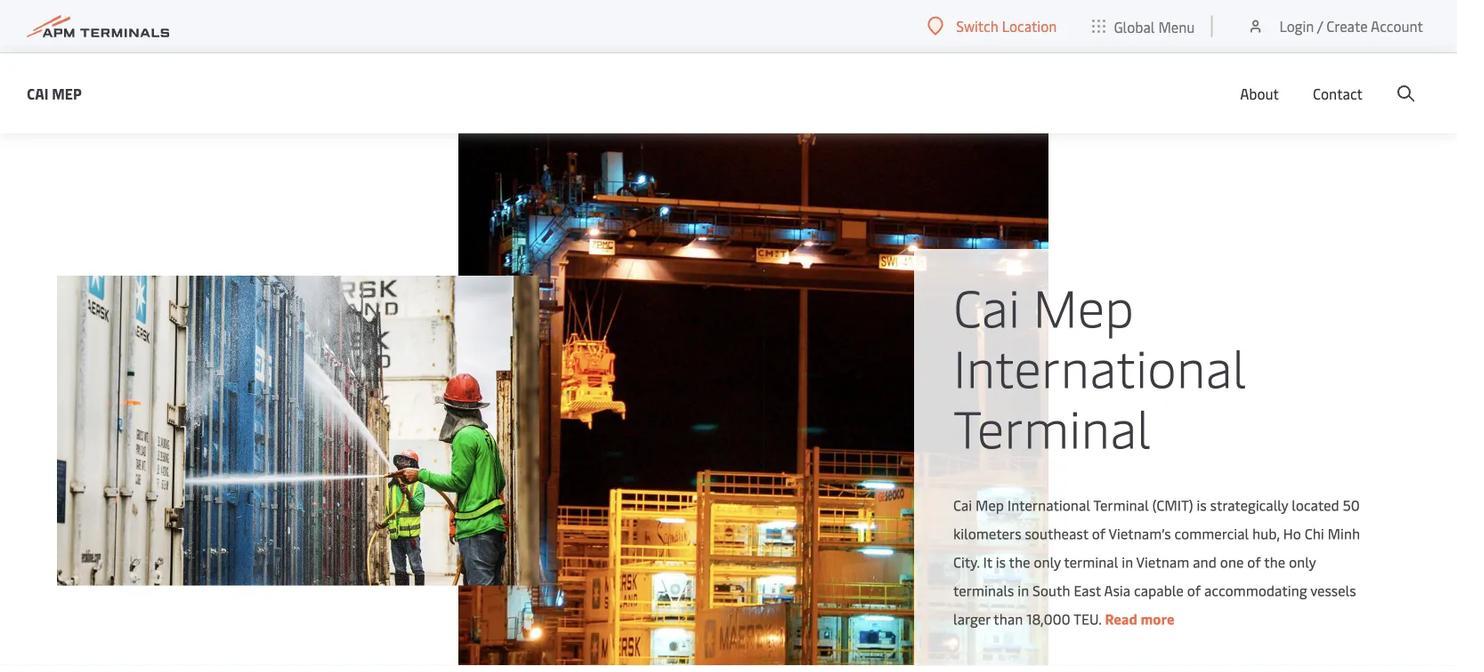 Task type: vqa. For each thing, say whether or not it's contained in the screenshot.
the to the left
yes



Task type: locate. For each thing, give the bounding box(es) containing it.
the right the it
[[1009, 553, 1030, 572]]

2 horizontal spatial mep
[[1033, 271, 1134, 341]]

it
[[983, 553, 993, 572]]

read more link
[[1105, 609, 1175, 629]]

international for cai mep international terminal
[[953, 331, 1247, 401]]

international inside cai mep international terminal (cmit) is strategically located 50 kilometers southeast of vietnam's commercial hub, ho chi minh city. it is the only terminal in vietnam and one of the only terminals in south east asia capable of accommodating vessels larger than 18,000 teu.
[[1008, 496, 1091, 515]]

in left south
[[1018, 581, 1029, 600]]

account
[[1371, 16, 1423, 36]]

is right "(cmit)"
[[1197, 496, 1207, 515]]

mep
[[52, 84, 82, 103], [1033, 271, 1134, 341], [976, 496, 1004, 515]]

18,000
[[1027, 609, 1071, 629]]

cai for cai mep
[[27, 84, 49, 103]]

(cmit)
[[1152, 496, 1193, 515]]

cai mep secondary image
[[57, 276, 539, 586]]

of up terminal
[[1092, 524, 1106, 543]]

1 vertical spatial mep
[[1033, 271, 1134, 341]]

cai inside cai mep international terminal
[[953, 271, 1020, 341]]

0 vertical spatial cai
[[27, 84, 49, 103]]

0 vertical spatial international
[[953, 331, 1247, 401]]

2 horizontal spatial of
[[1247, 553, 1261, 572]]

2 vertical spatial cai
[[953, 496, 972, 515]]

capable
[[1134, 581, 1184, 600]]

1 horizontal spatial only
[[1289, 553, 1316, 572]]

south
[[1033, 581, 1070, 600]]

terminal for cai mep international terminal
[[953, 392, 1151, 462]]

login / create account link
[[1246, 0, 1423, 53]]

0 vertical spatial terminal
[[953, 392, 1151, 462]]

mep inside cai mep international terminal
[[1033, 271, 1134, 341]]

cai inside cai mep international terminal (cmit) is strategically located 50 kilometers southeast of vietnam's commercial hub, ho chi minh city. it is the only terminal in vietnam and one of the only terminals in south east asia capable of accommodating vessels larger than 18,000 teu.
[[953, 496, 972, 515]]

1 horizontal spatial mep
[[976, 496, 1004, 515]]

global
[[1114, 17, 1155, 36]]

cai for cai mep international terminal
[[953, 271, 1020, 341]]

the down hub,
[[1264, 553, 1286, 572]]

in up asia
[[1122, 553, 1133, 572]]

0 horizontal spatial of
[[1092, 524, 1106, 543]]

terminal inside cai mep international terminal
[[953, 392, 1151, 462]]

mep for cai mep international terminal
[[1033, 271, 1134, 341]]

mep for cai mep
[[52, 84, 82, 103]]

0 horizontal spatial in
[[1018, 581, 1029, 600]]

50
[[1343, 496, 1360, 515]]

switch
[[956, 16, 998, 36]]

of
[[1092, 524, 1106, 543], [1247, 553, 1261, 572], [1187, 581, 1201, 600]]

1 horizontal spatial the
[[1264, 553, 1286, 572]]

terminals
[[953, 581, 1014, 600]]

about button
[[1240, 53, 1279, 134]]

minh
[[1328, 524, 1360, 543]]

is right the it
[[996, 553, 1006, 572]]

the
[[1009, 553, 1030, 572], [1264, 553, 1286, 572]]

menu
[[1158, 17, 1195, 36]]

international
[[953, 331, 1247, 401], [1008, 496, 1091, 515]]

location
[[1002, 16, 1057, 36]]

east
[[1074, 581, 1101, 600]]

1 vertical spatial terminal
[[1094, 496, 1149, 515]]

0 horizontal spatial the
[[1009, 553, 1030, 572]]

cai mep international terminal (cmit) is strategically located 50 kilometers southeast of vietnam's commercial hub, ho chi minh city. it is the only terminal in vietnam and one of the only terminals in south east asia capable of accommodating vessels larger than 18,000 teu.
[[953, 496, 1360, 629]]

in
[[1122, 553, 1133, 572], [1018, 581, 1029, 600]]

switch location button
[[928, 16, 1057, 36]]

1 vertical spatial is
[[996, 553, 1006, 572]]

mep inside cai mep international terminal (cmit) is strategically located 50 kilometers southeast of vietnam's commercial hub, ho chi minh city. it is the only terminal in vietnam and one of the only terminals in south east asia capable of accommodating vessels larger than 18,000 teu.
[[976, 496, 1004, 515]]

1 vertical spatial cai
[[953, 271, 1020, 341]]

larger
[[953, 609, 991, 629]]

terminal for cai mep international terminal (cmit) is strategically located 50 kilometers southeast of vietnam's commercial hub, ho chi minh city. it is the only terminal in vietnam and one of the only terminals in south east asia capable of accommodating vessels larger than 18,000 teu.
[[1094, 496, 1149, 515]]

2 vertical spatial mep
[[976, 496, 1004, 515]]

cai mep international terminal
[[953, 271, 1247, 462]]

is
[[1197, 496, 1207, 515], [996, 553, 1006, 572]]

0 vertical spatial mep
[[52, 84, 82, 103]]

1 horizontal spatial of
[[1187, 581, 1201, 600]]

vietnam's
[[1109, 524, 1171, 543]]

about
[[1240, 84, 1279, 103]]

0 horizontal spatial only
[[1034, 553, 1061, 572]]

one
[[1220, 553, 1244, 572]]

only up south
[[1034, 553, 1061, 572]]

chi
[[1305, 524, 1324, 543]]

1 horizontal spatial is
[[1197, 496, 1207, 515]]

1 only from the left
[[1034, 553, 1061, 572]]

0 vertical spatial in
[[1122, 553, 1133, 572]]

0 horizontal spatial mep
[[52, 84, 82, 103]]

only down the ho
[[1289, 553, 1316, 572]]

accommodating
[[1204, 581, 1307, 600]]

vessels
[[1311, 581, 1356, 600]]

of down and
[[1187, 581, 1201, 600]]

switch location
[[956, 16, 1057, 36]]

1 horizontal spatial in
[[1122, 553, 1133, 572]]

mep for cai mep international terminal (cmit) is strategically located 50 kilometers southeast of vietnam's commercial hub, ho chi minh city. it is the only terminal in vietnam and one of the only terminals in south east asia capable of accommodating vessels larger than 18,000 teu.
[[976, 496, 1004, 515]]

1 vertical spatial international
[[1008, 496, 1091, 515]]

more
[[1141, 609, 1175, 629]]

of right one on the right of the page
[[1247, 553, 1261, 572]]

terminal
[[953, 392, 1151, 462], [1094, 496, 1149, 515]]

read more
[[1105, 609, 1175, 629]]

2 only from the left
[[1289, 553, 1316, 572]]

0 horizontal spatial is
[[996, 553, 1006, 572]]

terminal inside cai mep international terminal (cmit) is strategically located 50 kilometers southeast of vietnam's commercial hub, ho chi minh city. it is the only terminal in vietnam and one of the only terminals in south east asia capable of accommodating vessels larger than 18,000 teu.
[[1094, 496, 1149, 515]]

cai
[[27, 84, 49, 103], [953, 271, 1020, 341], [953, 496, 972, 515]]

only
[[1034, 553, 1061, 572], [1289, 553, 1316, 572]]



Task type: describe. For each thing, give the bounding box(es) containing it.
international for cai mep international terminal (cmit) is strategically located 50 kilometers southeast of vietnam's commercial hub, ho chi minh city. it is the only terminal in vietnam and one of the only terminals in south east asia capable of accommodating vessels larger than 18,000 teu.
[[1008, 496, 1091, 515]]

strategically
[[1210, 496, 1288, 515]]

vietnam
[[1136, 553, 1190, 572]]

read
[[1105, 609, 1138, 629]]

commercial
[[1175, 524, 1249, 543]]

login / create account
[[1279, 16, 1423, 36]]

login
[[1279, 16, 1314, 36]]

/
[[1317, 16, 1323, 36]]

ho
[[1283, 524, 1301, 543]]

cai mep primary image
[[458, 133, 1049, 667]]

contact
[[1313, 84, 1363, 103]]

2 vertical spatial of
[[1187, 581, 1201, 600]]

1 the from the left
[[1009, 553, 1030, 572]]

2 the from the left
[[1264, 553, 1286, 572]]

city.
[[953, 553, 980, 572]]

global menu button
[[1075, 0, 1213, 53]]

cai mep link
[[27, 82, 82, 105]]

terminal
[[1064, 553, 1118, 572]]

cai mep
[[27, 84, 82, 103]]

1 vertical spatial of
[[1247, 553, 1261, 572]]

than
[[994, 609, 1023, 629]]

contact button
[[1313, 53, 1363, 134]]

0 vertical spatial of
[[1092, 524, 1106, 543]]

located
[[1292, 496, 1339, 515]]

global menu
[[1114, 17, 1195, 36]]

teu.
[[1074, 609, 1102, 629]]

asia
[[1104, 581, 1131, 600]]

create
[[1326, 16, 1368, 36]]

and
[[1193, 553, 1217, 572]]

cai for cai mep international terminal (cmit) is strategically located 50 kilometers southeast of vietnam's commercial hub, ho chi minh city. it is the only terminal in vietnam and one of the only terminals in south east asia capable of accommodating vessels larger than 18,000 teu.
[[953, 496, 972, 515]]

southeast
[[1025, 524, 1089, 543]]

hub,
[[1253, 524, 1280, 543]]

0 vertical spatial is
[[1197, 496, 1207, 515]]

1 vertical spatial in
[[1018, 581, 1029, 600]]

kilometers
[[953, 524, 1022, 543]]



